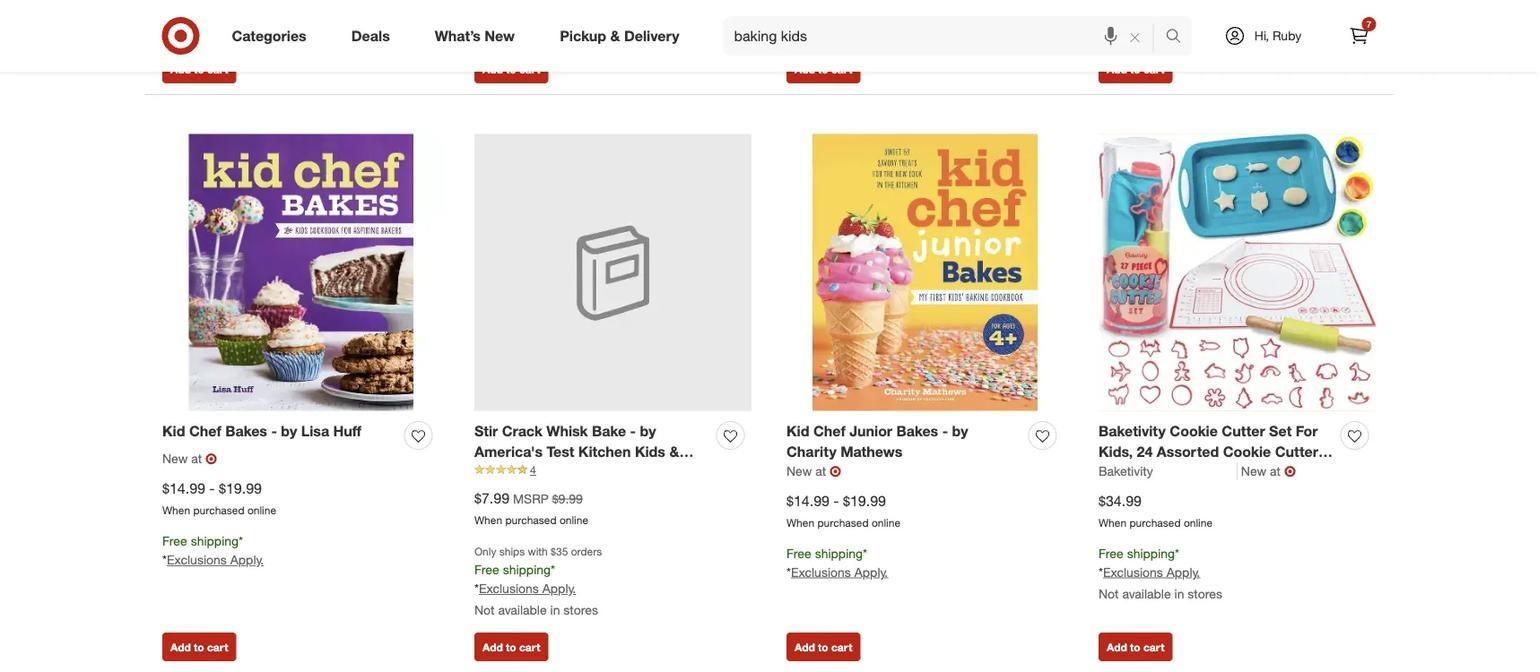 Task type: describe. For each thing, give the bounding box(es) containing it.
not inside 'free shipping * * exclusions apply. not available in stores'
[[1099, 586, 1119, 602]]

free inside 'only ships with $35 orders free shipping * * exclusions apply. not available in stores'
[[474, 562, 499, 578]]

0 vertical spatial &
[[610, 27, 620, 44]]

free shipping * * exclusions apply. not available in stores
[[1099, 546, 1222, 602]]

stir crack whisk bake - by  america's test kitchen kids & maddie frost (board book) image
[[474, 134, 752, 411]]

$9.99
[[552, 492, 583, 507]]

purchased inside the $34.99 when purchased online
[[1130, 516, 1181, 530]]

msrp
[[513, 492, 549, 507]]

- down charity
[[834, 493, 839, 510]]

crack
[[502, 423, 543, 441]]

- inside stir crack whisk bake - by america's test kitchen kids & maddie frost (board book)
[[630, 423, 636, 441]]

stores inside 'free shipping * * exclusions apply. not available in stores'
[[1188, 586, 1222, 602]]

2 horizontal spatial new at ¬
[[1241, 463, 1296, 480]]

kitchen
[[578, 444, 631, 461]]

& inside stir crack whisk bake - by america's test kitchen kids & maddie frost (board book)
[[669, 444, 679, 461]]

baketivity link
[[1099, 463, 1238, 481]]

apply. inside 'free shipping * * exclusions apply. not available in stores'
[[1167, 565, 1200, 580]]

exclusions inside 'free shipping * * exclusions apply. not available in stores'
[[1103, 565, 1163, 580]]

bakes inside kid chef junior bakes - by charity mathews
[[896, 423, 938, 441]]

shipping inside 'only ships with $35 orders free shipping * * exclusions apply. not available in stores'
[[503, 562, 551, 578]]

$7.99
[[474, 490, 509, 508]]

What can we help you find? suggestions appear below search field
[[723, 16, 1170, 56]]

purchased for junior
[[818, 516, 869, 530]]

available inside 'free shipping * * exclusions apply. not available in stores'
[[1122, 586, 1171, 602]]

free inside 'free shipping * * exclusions apply. not available in stores'
[[1099, 546, 1124, 562]]

orders
[[571, 545, 602, 559]]

$19.99 for bakes
[[219, 480, 262, 498]]

at for kid chef bakes - by lisa huff
[[191, 451, 202, 467]]

when for stir crack whisk bake - by america's test kitchen kids & maddie frost (board book)
[[474, 514, 502, 527]]

in inside 'only ships with $35 orders free shipping * * exclusions apply. not available in stores'
[[550, 603, 560, 618]]

7 link
[[1340, 16, 1379, 56]]

online for whisk
[[560, 514, 588, 527]]

not inside * exclusions apply. not available in stores
[[162, 24, 183, 40]]

kids
[[635, 444, 665, 461]]

categories
[[232, 27, 306, 44]]

pickup & delivery
[[560, 27, 679, 44]]

$34.99 when purchased online
[[1099, 493, 1213, 530]]

ruby
[[1273, 28, 1302, 44]]

$14.99 for kid chef junior bakes - by charity mathews
[[787, 493, 830, 510]]

only
[[474, 545, 496, 559]]

only ships with $35 orders free shipping * * exclusions apply. not available in stores
[[474, 545, 602, 618]]

in inside * exclusions apply. not available in stores
[[238, 24, 248, 40]]

$35
[[551, 545, 568, 559]]

apply. inside * exclusions apply. not available in stores
[[230, 2, 264, 18]]

kid chef junior bakes - by charity mathews
[[787, 423, 968, 461]]

when inside the $34.99 when purchased online
[[1099, 516, 1127, 530]]

book)
[[617, 464, 658, 482]]

shipping inside 'free shipping * * exclusions apply. not available in stores'
[[1127, 546, 1175, 562]]

kid for kid chef bakes - by lisa huff
[[162, 423, 185, 441]]

kid chef junior bakes - by charity mathews image
[[787, 134, 1064, 411]]

purchased for bakes
[[193, 504, 244, 518]]

with
[[528, 545, 548, 559]]

stores inside * exclusions apply. not available in stores
[[251, 24, 286, 40]]

¬ for bakes
[[205, 450, 217, 468]]

purchased for whisk
[[505, 514, 557, 527]]

2 horizontal spatial at
[[1270, 464, 1281, 479]]

new at ¬ for kid chef junior bakes - by charity mathews
[[787, 463, 841, 480]]

stir crack whisk bake - by america's test kitchen kids & maddie frost (board book)
[[474, 423, 679, 482]]

online for junior
[[872, 516, 901, 530]]

$14.99 - $19.99 when purchased online for bakes
[[162, 480, 276, 518]]

- inside kid chef junior bakes - by charity mathews
[[942, 423, 948, 441]]

in inside 'free shipping * * exclusions apply. not available in stores'
[[1175, 586, 1184, 602]]



Task type: locate. For each thing, give the bounding box(es) containing it.
online down $9.99
[[560, 514, 588, 527]]

4 link
[[474, 463, 752, 478]]

baketivity
[[1099, 464, 1153, 479]]

4
[[530, 464, 536, 477]]

available
[[186, 24, 235, 40], [1122, 586, 1171, 602], [498, 603, 547, 618]]

what's new
[[435, 27, 515, 44]]

& right pickup
[[610, 27, 620, 44]]

free shipping * * exclusions apply. for bakes
[[162, 534, 264, 568]]

2 horizontal spatial by
[[952, 423, 968, 441]]

whisk
[[546, 423, 588, 441]]

not inside 'only ships with $35 orders free shipping * * exclusions apply. not available in stores'
[[474, 603, 495, 618]]

1 horizontal spatial stores
[[564, 603, 598, 618]]

1 horizontal spatial at
[[815, 464, 826, 479]]

free shipping * * exclusions apply.
[[162, 534, 264, 568], [787, 546, 888, 580]]

0 horizontal spatial free shipping * * exclusions apply.
[[162, 534, 264, 568]]

online inside $7.99 msrp $9.99 when purchased online
[[560, 514, 588, 527]]

(board
[[567, 464, 613, 482]]

what's
[[435, 27, 481, 44]]

$19.99 down kid chef bakes - by lisa huff link
[[219, 480, 262, 498]]

0 horizontal spatial $14.99 - $19.99 when purchased online
[[162, 480, 276, 518]]

1 by from the left
[[281, 423, 297, 441]]

1 horizontal spatial not
[[474, 603, 495, 618]]

available inside * exclusions apply. not available in stores
[[186, 24, 235, 40]]

1 vertical spatial available
[[1122, 586, 1171, 602]]

2 kid from the left
[[787, 423, 809, 441]]

2 bakes from the left
[[896, 423, 938, 441]]

$19.99 for junior
[[843, 493, 886, 510]]

bakes inside kid chef bakes - by lisa huff link
[[225, 423, 267, 441]]

&
[[610, 27, 620, 44], [669, 444, 679, 461]]

0 horizontal spatial in
[[238, 24, 248, 40]]

¬ for junior
[[830, 463, 841, 480]]

2 vertical spatial stores
[[564, 603, 598, 618]]

$19.99 down mathews
[[843, 493, 886, 510]]

when for kid chef junior bakes - by charity mathews
[[787, 516, 815, 530]]

2 chef from the left
[[813, 423, 846, 441]]

when for kid chef bakes - by lisa huff
[[162, 504, 190, 518]]

- right bake
[[630, 423, 636, 441]]

1 horizontal spatial $19.99
[[843, 493, 886, 510]]

kid for kid chef junior bakes - by charity mathews
[[787, 423, 809, 441]]

what's new link
[[420, 16, 537, 56]]

by left 'lisa'
[[281, 423, 297, 441]]

frost
[[529, 464, 563, 482]]

deals link
[[336, 16, 412, 56]]

2 horizontal spatial ¬
[[1284, 463, 1296, 480]]

ships
[[499, 545, 525, 559]]

chef inside kid chef junior bakes - by charity mathews
[[813, 423, 846, 441]]

by inside stir crack whisk bake - by america's test kitchen kids & maddie frost (board book)
[[640, 423, 656, 441]]

available inside 'only ships with $35 orders free shipping * * exclusions apply. not available in stores'
[[498, 603, 547, 618]]

america's
[[474, 444, 543, 461]]

$34.99
[[1099, 493, 1142, 510]]

maddie
[[474, 464, 525, 482]]

new
[[485, 27, 515, 44], [162, 451, 188, 467], [787, 464, 812, 479], [1241, 464, 1267, 479]]

1 horizontal spatial in
[[550, 603, 560, 618]]

2 vertical spatial not
[[474, 603, 495, 618]]

-
[[271, 423, 277, 441], [630, 423, 636, 441], [942, 423, 948, 441], [209, 480, 215, 498], [834, 493, 839, 510]]

chef for junior
[[813, 423, 846, 441]]

$14.99 - $19.99 when purchased online down mathews
[[787, 493, 901, 530]]

2 vertical spatial in
[[550, 603, 560, 618]]

0 horizontal spatial new at ¬
[[162, 450, 217, 468]]

0 horizontal spatial &
[[610, 27, 620, 44]]

0 horizontal spatial chef
[[189, 423, 221, 441]]

stir crack whisk bake - by america's test kitchen kids & maddie frost (board book) link
[[474, 422, 709, 482]]

baketivity cookie cutter set for kids, 24 assorted cookie cutters holiday themes - with rolling pin, silicone baking pan, and non-stick baking mat image
[[1099, 134, 1376, 411], [1099, 134, 1376, 411]]

not
[[162, 24, 183, 40], [1099, 586, 1119, 602], [474, 603, 495, 618]]

online down kid chef bakes - by lisa huff link
[[247, 504, 276, 518]]

$14.99 for kid chef bakes - by lisa huff
[[162, 480, 205, 498]]

* inside * exclusions apply. not available in stores
[[162, 2, 167, 18]]

kid chef junior bakes - by charity mathews link
[[787, 422, 1022, 463]]

test
[[547, 444, 574, 461]]

online
[[247, 504, 276, 518], [560, 514, 588, 527], [872, 516, 901, 530], [1184, 516, 1213, 530]]

* exclusions apply. not available in stores
[[162, 2, 286, 40]]

delivery
[[624, 27, 679, 44]]

by inside kid chef junior bakes - by charity mathews
[[952, 423, 968, 441]]

2 horizontal spatial not
[[1099, 586, 1119, 602]]

free shipping * * exclusions apply. for junior
[[787, 546, 888, 580]]

purchased inside $7.99 msrp $9.99 when purchased online
[[505, 514, 557, 527]]

$19.99
[[219, 480, 262, 498], [843, 493, 886, 510]]

1 horizontal spatial free shipping * * exclusions apply.
[[787, 546, 888, 580]]

1 horizontal spatial new at ¬
[[787, 463, 841, 480]]

when inside $7.99 msrp $9.99 when purchased online
[[474, 514, 502, 527]]

bakes left 'lisa'
[[225, 423, 267, 441]]

search button
[[1157, 16, 1201, 59]]

0 vertical spatial in
[[238, 24, 248, 40]]

1 horizontal spatial available
[[498, 603, 547, 618]]

at for kid chef junior bakes - by charity mathews
[[815, 464, 826, 479]]

when
[[162, 504, 190, 518], [474, 514, 502, 527], [787, 516, 815, 530], [1099, 516, 1127, 530]]

¬
[[205, 450, 217, 468], [830, 463, 841, 480], [1284, 463, 1296, 480]]

2 horizontal spatial available
[[1122, 586, 1171, 602]]

kid chef bakes - by lisa huff link
[[162, 422, 361, 442]]

by for stir
[[640, 423, 656, 441]]

1 bakes from the left
[[225, 423, 267, 441]]

0 horizontal spatial kid
[[162, 423, 185, 441]]

exclusions
[[167, 2, 227, 18], [167, 552, 227, 568], [791, 565, 851, 580], [1103, 565, 1163, 580], [479, 581, 539, 597]]

chef for bakes
[[189, 423, 221, 441]]

2 by from the left
[[640, 423, 656, 441]]

- down kid chef bakes - by lisa huff link
[[209, 480, 215, 498]]

hi,
[[1255, 28, 1269, 44]]

chef
[[189, 423, 221, 441], [813, 423, 846, 441]]

kid
[[162, 423, 185, 441], [787, 423, 809, 441]]

2 horizontal spatial in
[[1175, 586, 1184, 602]]

online down baketivity link
[[1184, 516, 1213, 530]]

to
[[194, 63, 204, 76], [506, 63, 516, 76], [818, 63, 828, 76], [1130, 63, 1141, 76], [194, 641, 204, 655], [506, 641, 516, 655], [818, 641, 828, 655], [1130, 641, 1141, 655]]

add
[[170, 63, 191, 76], [483, 63, 503, 76], [795, 63, 815, 76], [1107, 63, 1127, 76], [170, 641, 191, 655], [483, 641, 503, 655], [795, 641, 815, 655], [1107, 641, 1127, 655]]

1 horizontal spatial chef
[[813, 423, 846, 441]]

0 horizontal spatial at
[[191, 451, 202, 467]]

- inside kid chef bakes - by lisa huff link
[[271, 423, 277, 441]]

1 vertical spatial stores
[[1188, 586, 1222, 602]]

by for kid
[[952, 423, 968, 441]]

0 horizontal spatial bakes
[[225, 423, 267, 441]]

$14.99
[[162, 480, 205, 498], [787, 493, 830, 510]]

*
[[162, 2, 167, 18], [239, 534, 243, 549], [863, 546, 867, 562], [1175, 546, 1179, 562], [162, 552, 167, 568], [551, 562, 555, 578], [787, 565, 791, 580], [1099, 565, 1103, 580], [474, 581, 479, 597]]

charity
[[787, 444, 837, 461]]

3 by from the left
[[952, 423, 968, 441]]

0 horizontal spatial by
[[281, 423, 297, 441]]

stores inside 'only ships with $35 orders free shipping * * exclusions apply. not available in stores'
[[564, 603, 598, 618]]

1 kid from the left
[[162, 423, 185, 441]]

0 horizontal spatial $14.99
[[162, 480, 205, 498]]

$7.99 msrp $9.99 when purchased online
[[474, 490, 588, 527]]

$14.99 - $19.99 when purchased online for junior
[[787, 493, 901, 530]]

1 horizontal spatial by
[[640, 423, 656, 441]]

apply. inside 'only ships with $35 orders free shipping * * exclusions apply. not available in stores'
[[542, 581, 576, 597]]

kid inside kid chef bakes - by lisa huff link
[[162, 423, 185, 441]]

1 horizontal spatial $14.99 - $19.99 when purchased online
[[787, 493, 901, 530]]

shipping
[[191, 534, 239, 549], [815, 546, 863, 562], [1127, 546, 1175, 562], [503, 562, 551, 578]]

bake
[[592, 423, 626, 441]]

hi, ruby
[[1255, 28, 1302, 44]]

search
[[1157, 29, 1201, 46]]

stir
[[474, 423, 498, 441]]

kid chef bakes - by lisa huff
[[162, 423, 361, 441]]

0 vertical spatial available
[[186, 24, 235, 40]]

pickup
[[560, 27, 606, 44]]

at
[[191, 451, 202, 467], [815, 464, 826, 479], [1270, 464, 1281, 479]]

1 horizontal spatial $14.99
[[787, 493, 830, 510]]

stores
[[251, 24, 286, 40], [1188, 586, 1222, 602], [564, 603, 598, 618]]

$14.99 - $19.99 when purchased online
[[162, 480, 276, 518], [787, 493, 901, 530]]

in
[[238, 24, 248, 40], [1175, 586, 1184, 602], [550, 603, 560, 618]]

0 horizontal spatial $19.99
[[219, 480, 262, 498]]

add to cart button
[[162, 55, 236, 84], [474, 55, 548, 84], [787, 55, 860, 84], [1099, 55, 1173, 84], [162, 633, 236, 662], [474, 633, 548, 662], [787, 633, 860, 662], [1099, 633, 1173, 662]]

junior
[[850, 423, 892, 441]]

1 horizontal spatial &
[[669, 444, 679, 461]]

new at ¬
[[162, 450, 217, 468], [787, 463, 841, 480], [1241, 463, 1296, 480]]

1 vertical spatial in
[[1175, 586, 1184, 602]]

1 horizontal spatial bakes
[[896, 423, 938, 441]]

lisa
[[301, 423, 329, 441]]

chef inside kid chef bakes - by lisa huff link
[[189, 423, 221, 441]]

by up kids
[[640, 423, 656, 441]]

bakes
[[225, 423, 267, 441], [896, 423, 938, 441]]

pickup & delivery link
[[545, 16, 702, 56]]

1 chef from the left
[[189, 423, 221, 441]]

online inside the $34.99 when purchased online
[[1184, 516, 1213, 530]]

0 horizontal spatial ¬
[[205, 450, 217, 468]]

0 horizontal spatial stores
[[251, 24, 286, 40]]

1 vertical spatial &
[[669, 444, 679, 461]]

$14.99 - $19.99 when purchased online down kid chef bakes - by lisa huff link
[[162, 480, 276, 518]]

0 vertical spatial not
[[162, 24, 183, 40]]

kid chef bakes - by lisa huff image
[[162, 134, 439, 411]]

2 vertical spatial available
[[498, 603, 547, 618]]

categories link
[[217, 16, 329, 56]]

cart
[[207, 63, 228, 76], [519, 63, 540, 76], [831, 63, 852, 76], [1144, 63, 1165, 76], [207, 641, 228, 655], [519, 641, 540, 655], [831, 641, 852, 655], [1144, 641, 1165, 655]]

exclusions inside 'only ships with $35 orders free shipping * * exclusions apply. not available in stores'
[[479, 581, 539, 597]]

7
[[1367, 18, 1372, 30]]

by
[[281, 423, 297, 441], [640, 423, 656, 441], [952, 423, 968, 441]]

new at ¬ for kid chef bakes - by lisa huff
[[162, 450, 217, 468]]

& right kids
[[669, 444, 679, 461]]

exclusions apply. link
[[167, 2, 264, 18], [167, 552, 264, 568], [791, 565, 888, 580], [1103, 565, 1200, 580], [479, 581, 576, 597]]

- left 'lisa'
[[271, 423, 277, 441]]

huff
[[333, 423, 361, 441]]

1 horizontal spatial kid
[[787, 423, 809, 441]]

exclusions inside * exclusions apply. not available in stores
[[167, 2, 227, 18]]

0 horizontal spatial available
[[186, 24, 235, 40]]

kid inside kid chef junior bakes - by charity mathews
[[787, 423, 809, 441]]

by right junior
[[952, 423, 968, 441]]

1 vertical spatial not
[[1099, 586, 1119, 602]]

bakes right junior
[[896, 423, 938, 441]]

online down mathews
[[872, 516, 901, 530]]

add to cart
[[170, 63, 228, 76], [483, 63, 540, 76], [795, 63, 852, 76], [1107, 63, 1165, 76], [170, 641, 228, 655], [483, 641, 540, 655], [795, 641, 852, 655], [1107, 641, 1165, 655]]

0 horizontal spatial not
[[162, 24, 183, 40]]

2 horizontal spatial stores
[[1188, 586, 1222, 602]]

0 vertical spatial stores
[[251, 24, 286, 40]]

1 horizontal spatial ¬
[[830, 463, 841, 480]]

purchased
[[193, 504, 244, 518], [505, 514, 557, 527], [818, 516, 869, 530], [1130, 516, 1181, 530]]

free
[[162, 534, 187, 549], [787, 546, 811, 562], [1099, 546, 1124, 562], [474, 562, 499, 578]]

apply.
[[230, 2, 264, 18], [230, 552, 264, 568], [854, 565, 888, 580], [1167, 565, 1200, 580], [542, 581, 576, 597]]

- right junior
[[942, 423, 948, 441]]

mathews
[[841, 444, 903, 461]]

online for bakes
[[247, 504, 276, 518]]

deals
[[351, 27, 390, 44]]



Task type: vqa. For each thing, say whether or not it's contained in the screenshot.
Crash Team Racing: Nitro Fueled - Xbox One link
no



